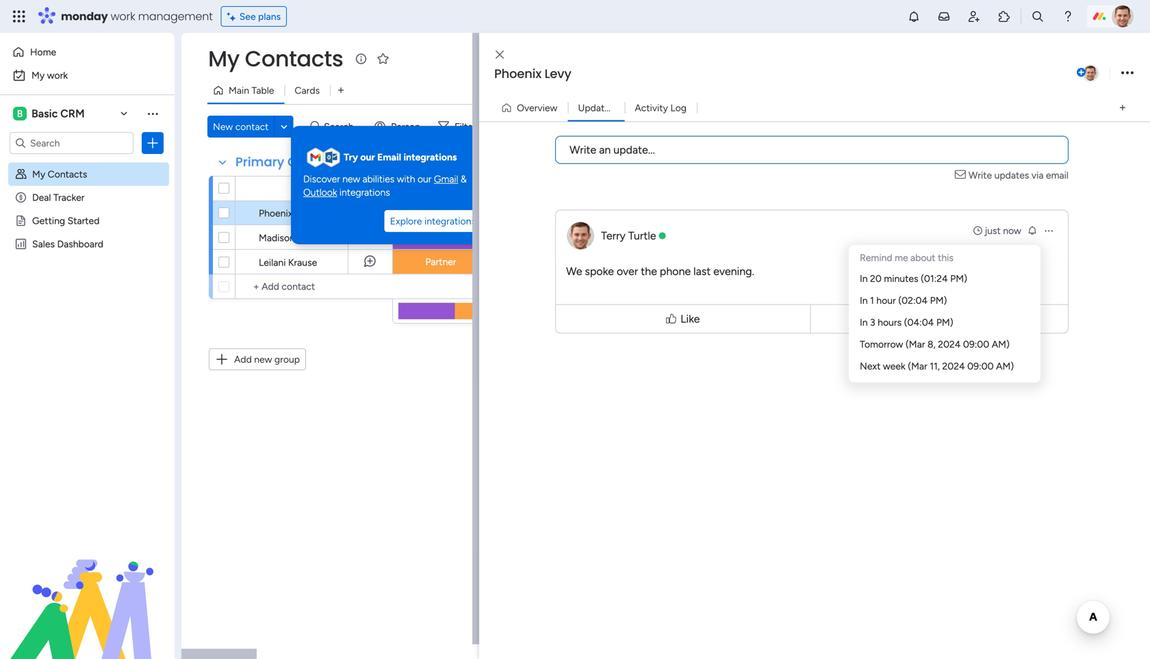 Task type: vqa. For each thing, say whether or not it's contained in the screenshot.
gmail
yes



Task type: locate. For each thing, give the bounding box(es) containing it.
options image right terry turtle icon
[[1122, 64, 1134, 83]]

basic crm
[[31, 107, 85, 120]]

3 in from the top
[[860, 317, 868, 328]]

write
[[570, 143, 596, 156], [969, 169, 992, 181]]

with
[[397, 173, 415, 185]]

notifications image
[[907, 10, 921, 23]]

2 vertical spatial in
[[860, 317, 868, 328]]

work down home on the top
[[47, 69, 68, 81]]

menu
[[849, 245, 1041, 383]]

phoenix up madison
[[259, 207, 293, 219]]

sales dashboard
[[32, 238, 103, 250]]

help
[[1092, 624, 1117, 638]]

phoenix
[[494, 65, 542, 83], [259, 207, 293, 219]]

contacts up discover
[[288, 153, 345, 171]]

in for in 3 hours (04:04 pm)
[[860, 317, 868, 328]]

our
[[360, 151, 375, 163], [418, 173, 432, 185]]

customer down explore integrations
[[420, 231, 462, 243]]

lottie animation element
[[0, 521, 175, 659]]

minutes
[[884, 273, 919, 284]]

0 horizontal spatial phoenix levy
[[259, 207, 315, 219]]

dapulse addbtn image
[[1077, 68, 1086, 77]]

2 vertical spatial pm)
[[937, 317, 954, 328]]

contacts up tracker
[[48, 168, 87, 180]]

cards
[[295, 85, 320, 96]]

integrations up gmail
[[404, 151, 457, 163]]

0 horizontal spatial levy
[[295, 207, 315, 219]]

in for in 1 hour (02:04 pm)
[[860, 295, 868, 306]]

0 vertical spatial levy
[[545, 65, 571, 83]]

my work
[[31, 69, 68, 81]]

in left "hour"
[[860, 295, 868, 306]]

options image
[[1122, 64, 1134, 83], [146, 136, 160, 150]]

my down home on the top
[[31, 69, 45, 81]]

1 vertical spatial in
[[860, 295, 868, 306]]

new right add
[[254, 354, 272, 365]]

contacts for the my contacts field
[[245, 43, 343, 74]]

we
[[566, 265, 582, 278]]

b
[[17, 108, 23, 119]]

my
[[208, 43, 240, 74], [31, 69, 45, 81], [32, 168, 45, 180]]

gmail
[[434, 173, 458, 185]]

list box
[[0, 160, 175, 441]]

in left 3
[[860, 317, 868, 328]]

crm
[[60, 107, 85, 120]]

write left an
[[570, 143, 596, 156]]

pm)
[[950, 273, 968, 284], [930, 295, 947, 306], [937, 317, 954, 328]]

1 horizontal spatial phoenix
[[494, 65, 542, 83]]

main table
[[229, 85, 274, 96]]

0 vertical spatial options image
[[1122, 64, 1134, 83]]

0 horizontal spatial options image
[[146, 136, 160, 150]]

1 vertical spatial new
[[254, 354, 272, 365]]

my up deal
[[32, 168, 45, 180]]

v2 search image
[[310, 119, 321, 134]]

our right with
[[418, 173, 432, 185]]

0 vertical spatial customer
[[420, 207, 462, 219]]

2024 right 11,
[[942, 361, 965, 372]]

1 horizontal spatial new
[[343, 173, 360, 185]]

now
[[1003, 225, 1022, 237]]

1 vertical spatial 2024
[[942, 361, 965, 372]]

2024
[[938, 339, 961, 350], [942, 361, 965, 372]]

activity
[[635, 102, 668, 114]]

1 horizontal spatial write
[[969, 169, 992, 181]]

add view image
[[338, 85, 344, 95], [1120, 103, 1126, 113]]

0 horizontal spatial 1
[[623, 102, 627, 114]]

phoenix levy inside 'field'
[[494, 65, 571, 83]]

terry
[[601, 229, 626, 242]]

see plans
[[239, 11, 281, 22]]

public board image
[[14, 214, 27, 227]]

write left updates
[[969, 169, 992, 181]]

outlook button
[[303, 186, 337, 199]]

terry turtle link
[[601, 229, 656, 242]]

1 vertical spatial am)
[[996, 361, 1014, 372]]

pm) up reply button
[[930, 295, 947, 306]]

my inside my work option
[[31, 69, 45, 81]]

0 vertical spatial new
[[343, 173, 360, 185]]

0 vertical spatial 09:00
[[963, 339, 990, 350]]

in left the 20
[[860, 273, 868, 284]]

09:00 right 11,
[[968, 361, 994, 372]]

2 in from the top
[[860, 295, 868, 306]]

/
[[617, 102, 620, 114]]

contacts inside list box
[[48, 168, 87, 180]]

1 horizontal spatial my contacts
[[208, 43, 343, 74]]

new contact
[[213, 121, 269, 132]]

(mar left the 8,
[[906, 339, 925, 350]]

work right monday
[[111, 9, 135, 24]]

0 vertical spatial am)
[[992, 339, 1010, 350]]

1 horizontal spatial 1
[[870, 295, 874, 306]]

work for my
[[47, 69, 68, 81]]

new for add
[[254, 354, 272, 365]]

contacts for primary contacts field
[[288, 153, 345, 171]]

1 vertical spatial write
[[969, 169, 992, 181]]

via
[[1032, 169, 1044, 181]]

work inside option
[[47, 69, 68, 81]]

cards button
[[284, 79, 330, 101]]

option
[[0, 162, 175, 165]]

workspace selection element
[[13, 105, 87, 122]]

my contacts up 'deal tracker'
[[32, 168, 87, 180]]

0 vertical spatial write
[[570, 143, 596, 156]]

0 vertical spatial (mar
[[906, 339, 925, 350]]

1 horizontal spatial phoenix levy
[[494, 65, 571, 83]]

group
[[275, 354, 300, 365]]

hours
[[878, 317, 902, 328]]

0 vertical spatial work
[[111, 9, 135, 24]]

1 right /
[[623, 102, 627, 114]]

0 horizontal spatial new
[[254, 354, 272, 365]]

contacts up cards
[[245, 43, 343, 74]]

primary contacts
[[236, 153, 345, 171]]

new
[[213, 121, 233, 132]]

person button
[[369, 116, 429, 138]]

0 horizontal spatial my contacts
[[32, 168, 87, 180]]

overview
[[517, 102, 558, 114]]

0 vertical spatial phoenix
[[494, 65, 542, 83]]

2024 right the 8,
[[938, 339, 961, 350]]

1 vertical spatial integrations
[[340, 187, 390, 198]]

options image down workspace options image
[[146, 136, 160, 150]]

like
[[681, 313, 700, 326]]

main table button
[[207, 79, 284, 101]]

customer down type field
[[420, 207, 462, 219]]

1 horizontal spatial levy
[[545, 65, 571, 83]]

home link
[[8, 41, 166, 63]]

pm) up tomorrow (mar 8, 2024 09:00 am)
[[937, 317, 954, 328]]

invite members image
[[967, 10, 981, 23]]

0 vertical spatial our
[[360, 151, 375, 163]]

workspace options image
[[146, 107, 160, 120]]

Search in workspace field
[[29, 135, 114, 151]]

(02:04
[[898, 295, 928, 306]]

madison
[[259, 232, 295, 244]]

search everything image
[[1031, 10, 1045, 23]]

0 horizontal spatial write
[[570, 143, 596, 156]]

1 left "hour"
[[870, 295, 874, 306]]

contact
[[296, 182, 331, 194]]

write updates via email
[[969, 169, 1069, 181]]

in for in 20 minutes (01:24 pm)
[[860, 273, 868, 284]]

1 horizontal spatial our
[[418, 173, 432, 185]]

my work link
[[8, 64, 166, 86]]

20
[[870, 273, 882, 284]]

1 vertical spatial pm)
[[930, 295, 947, 306]]

activity log button
[[625, 97, 697, 119]]

write inside button
[[570, 143, 596, 156]]

1 vertical spatial phoenix
[[259, 207, 293, 219]]

my work option
[[8, 64, 166, 86]]

pm) right (01:24
[[950, 273, 968, 284]]

contacts inside field
[[288, 153, 345, 171]]

0 horizontal spatial add view image
[[338, 85, 344, 95]]

menu containing remind me about this
[[849, 245, 1041, 383]]

2 customer from the top
[[420, 231, 462, 243]]

levy inside 'field'
[[545, 65, 571, 83]]

1 in from the top
[[860, 273, 868, 284]]

Primary Contacts field
[[232, 153, 349, 171]]

0 vertical spatial my contacts
[[208, 43, 343, 74]]

over
[[617, 265, 638, 278]]

just
[[985, 225, 1001, 237]]

0 vertical spatial add view image
[[338, 85, 344, 95]]

(mar left 11,
[[908, 361, 928, 372]]

integrations down type
[[425, 215, 476, 227]]

contact
[[235, 121, 269, 132]]

My Contacts field
[[205, 43, 347, 74]]

terry turtle image
[[1082, 64, 1100, 82]]

0 vertical spatial 2024
[[938, 339, 961, 350]]

0 horizontal spatial work
[[47, 69, 68, 81]]

remind me about this
[[860, 252, 954, 264]]

deal
[[32, 192, 51, 203]]

new inside discover new abilities with our gmail & outlook integrations
[[343, 173, 360, 185]]

levy up doyle
[[295, 207, 315, 219]]

1 vertical spatial work
[[47, 69, 68, 81]]

new down try
[[343, 173, 360, 185]]

explore integrations
[[390, 215, 476, 227]]

terry turtle image
[[1112, 5, 1134, 27]]

2 vertical spatial integrations
[[425, 215, 476, 227]]

levy
[[545, 65, 571, 83], [295, 207, 315, 219]]

phoenix levy up overview button
[[494, 65, 571, 83]]

levy up overview
[[545, 65, 571, 83]]

integrations down abilities
[[340, 187, 390, 198]]

new contact button
[[207, 116, 274, 138]]

our right try
[[360, 151, 375, 163]]

new inside button
[[254, 354, 272, 365]]

integrations inside button
[[425, 215, 476, 227]]

leilani krause
[[259, 257, 317, 268]]

1 horizontal spatial work
[[111, 9, 135, 24]]

0 vertical spatial in
[[860, 273, 868, 284]]

1 horizontal spatial add view image
[[1120, 103, 1126, 113]]

1 vertical spatial my contacts
[[32, 168, 87, 180]]

person
[[391, 121, 420, 132]]

1 vertical spatial our
[[418, 173, 432, 185]]

work
[[111, 9, 135, 24], [47, 69, 68, 81]]

1 vertical spatial customer
[[420, 231, 462, 243]]

1 vertical spatial levy
[[295, 207, 315, 219]]

help image
[[1061, 10, 1075, 23]]

in
[[860, 273, 868, 284], [860, 295, 868, 306], [860, 317, 868, 328]]

pm) for in 3 hours (04:04 pm)
[[937, 317, 954, 328]]

week
[[883, 361, 906, 372]]

0 vertical spatial phoenix levy
[[494, 65, 571, 83]]

email
[[1046, 169, 1069, 181]]

add new group button
[[209, 349, 306, 370]]

pm) for in 1 hour (02:04 pm)
[[930, 295, 947, 306]]

0 horizontal spatial phoenix
[[259, 207, 293, 219]]

+ Add contact text field
[[242, 279, 386, 295]]

0 horizontal spatial our
[[360, 151, 375, 163]]

like button
[[559, 299, 808, 340]]

list box containing my contacts
[[0, 160, 175, 441]]

09:00 right the 8,
[[963, 339, 990, 350]]

1 vertical spatial options image
[[146, 136, 160, 150]]

customer
[[420, 207, 462, 219], [420, 231, 462, 243]]

phoenix levy up madison doyle
[[259, 207, 315, 219]]

main
[[229, 85, 249, 96]]

my contacts up table in the left top of the page
[[208, 43, 343, 74]]

phoenix down close icon
[[494, 65, 542, 83]]

0 vertical spatial pm)
[[950, 273, 968, 284]]

lottie animation image
[[0, 521, 175, 659]]

contacts
[[245, 43, 343, 74], [288, 153, 345, 171], [48, 168, 87, 180]]

add new group
[[234, 354, 300, 365]]

0 vertical spatial 1
[[623, 102, 627, 114]]

madison doyle
[[259, 232, 322, 244]]



Task type: describe. For each thing, give the bounding box(es) containing it.
help button
[[1081, 620, 1128, 643]]

doyle
[[297, 232, 322, 244]]

just now link
[[973, 224, 1022, 238]]

1 vertical spatial 1
[[870, 295, 874, 306]]

Search field
[[321, 117, 362, 136]]

primary
[[236, 153, 284, 171]]

close image
[[496, 50, 504, 60]]

the
[[641, 265, 657, 278]]

write an update... button
[[555, 136, 1069, 164]]

getting started
[[32, 215, 100, 227]]

our inside discover new abilities with our gmail & outlook integrations
[[418, 173, 432, 185]]

0 vertical spatial integrations
[[404, 151, 457, 163]]

try
[[344, 151, 358, 163]]

monday work management
[[61, 9, 213, 24]]

11,
[[930, 361, 940, 372]]

envelope o image
[[955, 168, 969, 182]]

try our email integrations
[[344, 151, 457, 163]]

discover new abilities with our gmail & outlook integrations
[[303, 173, 467, 198]]

home
[[30, 46, 56, 58]]

monday marketplace image
[[998, 10, 1011, 23]]

reminder image
[[1027, 225, 1038, 236]]

leilani
[[259, 257, 286, 268]]

1 vertical spatial phoenix levy
[[259, 207, 315, 219]]

&
[[461, 173, 467, 185]]

update...
[[614, 143, 655, 156]]

1 customer from the top
[[420, 207, 462, 219]]

tomorrow
[[860, 339, 903, 350]]

my inside list box
[[32, 168, 45, 180]]

reply button
[[814, 308, 1065, 330]]

krause
[[288, 257, 317, 268]]

filter button
[[433, 116, 497, 138]]

8,
[[928, 339, 936, 350]]

integrations inside discover new abilities with our gmail & outlook integrations
[[340, 187, 390, 198]]

activity log
[[635, 102, 687, 114]]

monday
[[61, 9, 108, 24]]

1 horizontal spatial options image
[[1122, 64, 1134, 83]]

see plans button
[[221, 6, 287, 27]]

add to favorites image
[[376, 52, 390, 65]]

1 inside button
[[623, 102, 627, 114]]

evening.
[[714, 265, 754, 278]]

write for write an update...
[[570, 143, 596, 156]]

we spoke over the phone last evening.
[[566, 265, 754, 278]]

angle down image
[[281, 122, 287, 132]]

select product image
[[12, 10, 26, 23]]

reply
[[933, 313, 961, 326]]

update feed image
[[937, 10, 951, 23]]

(01:24
[[921, 273, 948, 284]]

write an update...
[[570, 143, 655, 156]]

overview button
[[496, 97, 568, 119]]

phone
[[660, 265, 691, 278]]

next
[[860, 361, 881, 372]]

new for discover
[[343, 173, 360, 185]]

started
[[68, 215, 100, 227]]

table
[[252, 85, 274, 96]]

show board description image
[[353, 52, 369, 66]]

sales
[[32, 238, 55, 250]]

workspace image
[[13, 106, 27, 121]]

hour
[[877, 295, 896, 306]]

spoke
[[585, 265, 614, 278]]

just now
[[985, 225, 1022, 237]]

terry turtle
[[601, 229, 656, 242]]

my contacts inside list box
[[32, 168, 87, 180]]

outlook
[[303, 187, 337, 198]]

getting
[[32, 215, 65, 227]]

see
[[239, 11, 256, 22]]

my up main
[[208, 43, 240, 74]]

dashboard
[[57, 238, 103, 250]]

gmail button
[[434, 173, 458, 186]]

Type field
[[427, 181, 455, 196]]

options image
[[1044, 225, 1054, 236]]

explore
[[390, 215, 422, 227]]

an
[[599, 143, 611, 156]]

Phoenix Levy field
[[491, 65, 1074, 83]]

explore integrations button
[[385, 210, 481, 232]]

type
[[430, 183, 452, 194]]

(04:04
[[904, 317, 934, 328]]

in 20 minutes (01:24 pm)
[[860, 273, 968, 284]]

management
[[138, 9, 213, 24]]

tomorrow (mar 8, 2024 09:00 am)
[[860, 339, 1010, 350]]

remind
[[860, 252, 893, 264]]

1 vertical spatial add view image
[[1120, 103, 1126, 113]]

log
[[671, 102, 687, 114]]

partner
[[425, 256, 456, 268]]

updates
[[995, 169, 1029, 181]]

tracker
[[53, 192, 85, 203]]

work for monday
[[111, 9, 135, 24]]

filter
[[455, 121, 476, 132]]

email
[[377, 151, 401, 163]]

updates / 1 button
[[568, 97, 627, 119]]

in 1 hour (02:04 pm)
[[860, 295, 947, 306]]

home option
[[8, 41, 166, 63]]

plans
[[258, 11, 281, 22]]

1 vertical spatial (mar
[[908, 361, 928, 372]]

public dashboard image
[[14, 238, 27, 251]]

3
[[870, 317, 876, 328]]

updates
[[578, 102, 614, 114]]

1 vertical spatial 09:00
[[968, 361, 994, 372]]

phoenix inside 'field'
[[494, 65, 542, 83]]

write for write updates via email
[[969, 169, 992, 181]]

pm) for in 20 minutes (01:24 pm)
[[950, 273, 968, 284]]

basic
[[31, 107, 58, 120]]



